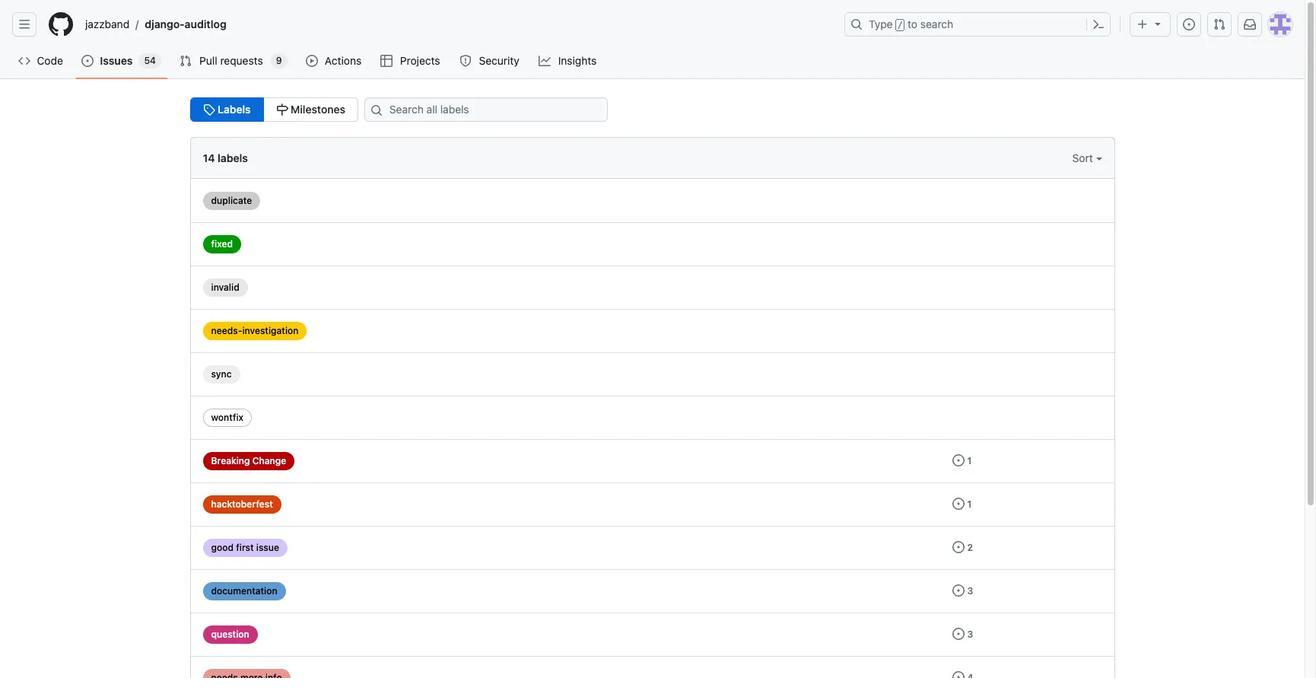 Task type: vqa. For each thing, say whether or not it's contained in the screenshot.
generative-ai
no



Task type: describe. For each thing, give the bounding box(es) containing it.
good
[[211, 542, 234, 553]]

14
[[203, 151, 215, 164]]

issue opened image for documentation
[[953, 585, 965, 597]]

4 open issues and pull requests image
[[953, 671, 965, 678]]

code
[[37, 54, 63, 67]]

54
[[144, 55, 156, 66]]

question link
[[203, 626, 258, 644]]

triangle down image
[[1152, 18, 1165, 30]]

insights link
[[533, 49, 604, 72]]

issue opened image for good first issue
[[953, 541, 965, 553]]

invalid link
[[203, 279, 248, 297]]

security
[[479, 54, 520, 67]]

sync
[[211, 368, 232, 380]]

play image
[[306, 55, 318, 67]]

code link
[[12, 49, 70, 72]]

question
[[211, 629, 249, 640]]

issue opened image for question
[[953, 628, 965, 640]]

jazzband link
[[79, 12, 136, 37]]

/ for jazzband
[[136, 18, 139, 31]]

3 link for documentation
[[953, 585, 974, 597]]

2 link
[[953, 541, 974, 553]]

hacktoberfest link
[[203, 496, 281, 514]]

labels
[[215, 103, 251, 116]]

labels link
[[190, 97, 264, 122]]

django-
[[145, 18, 185, 30]]

2
[[968, 542, 974, 553]]

issue opened image for breaking change
[[953, 454, 965, 467]]

issues
[[100, 54, 133, 67]]

shield image
[[460, 55, 472, 67]]

projects
[[400, 54, 440, 67]]

invalid
[[211, 282, 240, 293]]

type / to search
[[869, 18, 954, 30]]

Labels search field
[[365, 97, 608, 122]]

duplicate
[[211, 195, 252, 206]]

/ for type
[[898, 20, 903, 30]]

homepage image
[[49, 12, 73, 37]]

sync link
[[203, 365, 240, 384]]

jazzband / django-auditlog
[[85, 18, 227, 31]]

security link
[[454, 49, 527, 72]]

3 for question
[[968, 629, 974, 640]]

search
[[921, 18, 954, 30]]

actions
[[325, 54, 362, 67]]

type
[[869, 18, 893, 30]]

auditlog
[[185, 18, 227, 30]]

milestones
[[288, 103, 345, 116]]

django-auditlog link
[[139, 12, 233, 37]]

pull
[[200, 54, 217, 67]]

1 for breaking change
[[968, 455, 972, 467]]

good first issue
[[211, 542, 279, 553]]

Search all labels text field
[[365, 97, 608, 122]]

wontfix link
[[203, 409, 252, 427]]

to
[[908, 18, 918, 30]]

command palette image
[[1093, 18, 1105, 30]]

search image
[[371, 104, 383, 116]]



Task type: locate. For each thing, give the bounding box(es) containing it.
1 horizontal spatial /
[[898, 20, 903, 30]]

first
[[236, 542, 254, 553]]

requests
[[220, 54, 263, 67]]

actions link
[[300, 49, 369, 72]]

1 3 link from the top
[[953, 585, 974, 597]]

change
[[253, 455, 286, 467]]

issue element
[[190, 97, 358, 122]]

fixed link
[[203, 235, 241, 253]]

1 vertical spatial 1
[[968, 499, 972, 510]]

sort button
[[1073, 150, 1103, 166]]

2 1 link from the top
[[953, 498, 972, 510]]

documentation
[[211, 585, 278, 597]]

1
[[968, 455, 972, 467], [968, 499, 972, 510]]

projects link
[[375, 49, 448, 72]]

git pull request image
[[1214, 18, 1226, 30]]

/
[[136, 18, 139, 31], [898, 20, 903, 30]]

pull requests
[[200, 54, 263, 67]]

code image
[[18, 55, 30, 67]]

graph image
[[539, 55, 551, 67]]

3 link down 2 link
[[953, 585, 974, 597]]

2 3 from the top
[[968, 629, 974, 640]]

9
[[276, 55, 282, 66]]

good first issue link
[[203, 539, 288, 557]]

issue
[[256, 542, 279, 553]]

needs-
[[211, 325, 242, 336]]

0 horizontal spatial /
[[136, 18, 139, 31]]

3 link for question
[[953, 628, 974, 640]]

1 vertical spatial 3
[[968, 629, 974, 640]]

1 link
[[953, 454, 972, 467], [953, 498, 972, 510]]

hacktoberfest
[[211, 499, 273, 510]]

breaking change link
[[203, 452, 295, 470]]

milestones link
[[263, 97, 358, 122]]

needs-investigation link
[[203, 322, 307, 340]]

list containing jazzband
[[79, 12, 836, 37]]

jazzband
[[85, 18, 130, 30]]

1 for hacktoberfest
[[968, 499, 972, 510]]

list
[[79, 12, 836, 37]]

3 link
[[953, 585, 974, 597], [953, 628, 974, 640]]

/ left the to
[[898, 20, 903, 30]]

/ inside type / to search
[[898, 20, 903, 30]]

plus image
[[1137, 18, 1149, 30]]

2 3 link from the top
[[953, 628, 974, 640]]

2 1 from the top
[[968, 499, 972, 510]]

3 link up 4 open issues and pull requests icon
[[953, 628, 974, 640]]

3 for documentation
[[968, 585, 974, 597]]

needs-investigation
[[211, 325, 299, 336]]

1 link for hacktoberfest
[[953, 498, 972, 510]]

1 vertical spatial 3 link
[[953, 628, 974, 640]]

0 vertical spatial 1 link
[[953, 454, 972, 467]]

None search field
[[358, 97, 626, 122]]

issue opened image for hacktoberfest
[[953, 498, 965, 510]]

documentation link
[[203, 582, 286, 601]]

issue opened image
[[1184, 18, 1196, 30], [953, 454, 965, 467], [953, 498, 965, 510], [953, 541, 965, 553], [953, 585, 965, 597], [953, 628, 965, 640]]

0 vertical spatial 1
[[968, 455, 972, 467]]

breaking change
[[211, 455, 286, 467]]

git pull request image
[[180, 55, 192, 67]]

table image
[[381, 55, 393, 67]]

0 vertical spatial 3
[[968, 585, 974, 597]]

0 vertical spatial 3 link
[[953, 585, 974, 597]]

fixed
[[211, 238, 233, 250]]

insights
[[559, 54, 597, 67]]

breaking
[[211, 455, 250, 467]]

duplicate link
[[203, 192, 260, 210]]

/ left django-
[[136, 18, 139, 31]]

14 labels
[[203, 151, 248, 164]]

wontfix
[[211, 412, 244, 423]]

sort
[[1073, 151, 1096, 164]]

/ inside jazzband / django-auditlog
[[136, 18, 139, 31]]

issue opened image
[[82, 55, 94, 67]]

3
[[968, 585, 974, 597], [968, 629, 974, 640]]

labels
[[218, 151, 248, 164]]

tag image
[[203, 104, 215, 116]]

1 1 link from the top
[[953, 454, 972, 467]]

1 link for breaking change
[[953, 454, 972, 467]]

1 3 from the top
[[968, 585, 974, 597]]

notifications image
[[1244, 18, 1257, 30]]

1 vertical spatial 1 link
[[953, 498, 972, 510]]

milestone image
[[276, 104, 288, 116]]

1 1 from the top
[[968, 455, 972, 467]]

investigation
[[242, 325, 299, 336]]



